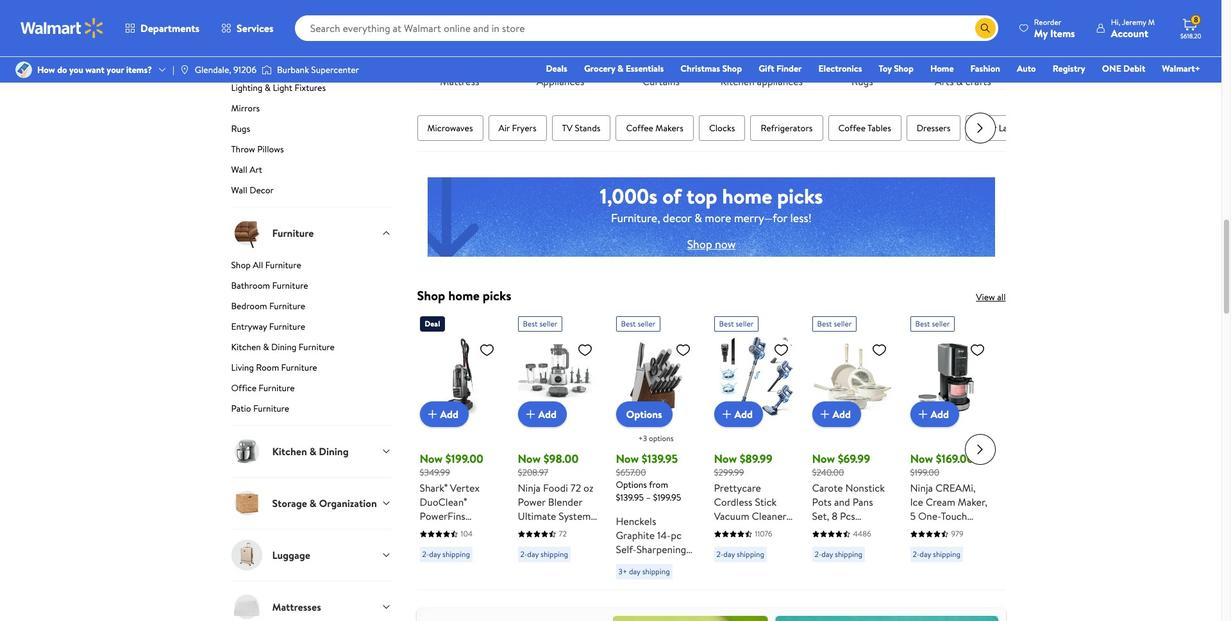 Task type: vqa. For each thing, say whether or not it's contained in the screenshot.


Task type: describe. For each thing, give the bounding box(es) containing it.
72 inside now $98.00 $208.97 ninja foodi 72 oz power blender ultimate system 1200 w, silver, ss400
[[570, 482, 581, 496]]

kitchen for kitchen & dining furniture
[[231, 341, 261, 354]]

walmart+ link
[[1156, 62, 1206, 76]]

2- for now $69.99
[[815, 550, 822, 561]]

curtains for curtains
[[642, 74, 680, 88]]

pillows
[[257, 143, 284, 156]]

office furniture link
[[231, 382, 391, 400]]

$299.99
[[714, 467, 744, 480]]

now for $169.00
[[910, 451, 933, 467]]

duoclean®
[[420, 496, 467, 510]]

2 best from the left
[[621, 319, 636, 330]]

auto link
[[1011, 62, 1042, 76]]

grocery
[[584, 62, 615, 75]]

add to favorites list, henckels graphite 14-pc self-sharpening block set - brown image
[[676, 342, 691, 358]]

shop right toy
[[894, 62, 914, 75]]

next slide for product carousel list image
[[965, 435, 995, 465]]

shop now
[[687, 237, 736, 253]]

shop home picks
[[417, 287, 511, 304]]

$199.00 inside now $199.00 $349.99 shark® vertex duoclean® powerfins powered lift- away® upright multi surface vacuum with self- cleaning brushroll, az1500wm
[[445, 451, 483, 467]]

seller for now $89.99
[[736, 319, 754, 330]]

+3 options
[[638, 433, 674, 444]]

ninja foodi 72 oz power blender ultimate system 1200 w, silver, ss400 image
[[518, 337, 598, 417]]

 image for burbank supercenter
[[262, 63, 272, 76]]

shipping down 979
[[933, 550, 961, 561]]

11076
[[755, 529, 772, 540]]

vacuum inside now $199.00 $349.99 shark® vertex duoclean® powerfins powered lift- away® upright multi surface vacuum with self- cleaning brushroll, az1500wm
[[420, 566, 455, 581]]

account
[[1111, 26, 1148, 40]]

5 2- from the left
[[913, 550, 920, 561]]

& for curtains & window treatments
[[266, 20, 272, 33]]

my
[[1034, 26, 1048, 40]]

2 seller from the left
[[638, 319, 656, 330]]

one-
[[918, 510, 941, 524]]

from
[[649, 479, 668, 492]]

lamps
[[999, 122, 1023, 135]]

walmart image
[[21, 18, 104, 38]]

+3
[[638, 433, 647, 444]]

furniture inside the living room furniture link
[[281, 361, 317, 374]]

Search search field
[[295, 15, 998, 41]]

5 2-day shipping from the left
[[913, 550, 961, 561]]

power
[[518, 496, 546, 510]]

pc
[[671, 529, 682, 543]]

bathroom furniture link
[[231, 279, 391, 297]]

registry
[[1053, 62, 1085, 75]]

services
[[237, 21, 274, 35]]

now for $69.99
[[812, 451, 835, 467]]

0 vertical spatial options
[[626, 408, 662, 422]]

2-day shipping for $89.99
[[717, 550, 764, 561]]

2- for now $199.00
[[422, 550, 429, 561]]

mirrors link
[[231, 102, 391, 120]]

1,000s of top home picks furniture, decor & more merry—for less!
[[600, 182, 823, 227]]

coffee makers
[[626, 122, 683, 135]]

carote nonstick pots and pans set, 8 pcs induction kitchen cookware sets (beige granite) image
[[812, 337, 892, 417]]

dining for kitchen & dining furniture
[[271, 341, 296, 354]]

appliances link
[[518, 0, 603, 89]]

(beige
[[812, 552, 841, 566]]

less!
[[790, 211, 812, 227]]

search icon image
[[980, 23, 991, 33]]

gift
[[759, 62, 774, 75]]

tables
[[868, 122, 891, 135]]

now $69.99 $240.00 carote nonstick pots and pans set, 8 pcs induction kitchen cookware sets (beige granite)
[[812, 451, 890, 566]]

departments
[[140, 21, 199, 35]]

throw pillows link
[[231, 143, 391, 161]]

picks inside 1,000s of top home picks furniture, decor & more merry—for less!
[[777, 182, 823, 211]]

product group containing now $139.95
[[616, 312, 696, 586]]

nonstick
[[845, 482, 885, 496]]

3+
[[618, 567, 627, 578]]

add to cart image for now $98.00
[[523, 407, 538, 422]]

decor
[[663, 211, 692, 227]]

blender
[[548, 496, 582, 510]]

now $98.00 $208.97 ninja foodi 72 oz power blender ultimate system 1200 w, silver, ss400
[[518, 451, 593, 552]]

2- for now $89.99
[[717, 550, 723, 561]]

5 add button from the left
[[910, 402, 959, 428]]

shipping for $69.99
[[835, 550, 862, 561]]

top
[[686, 182, 717, 211]]

living room furniture
[[231, 361, 317, 374]]

kitchen for kitchen & dining
[[272, 445, 307, 459]]

curtains for curtains & window treatments
[[231, 20, 264, 33]]

ninja for $169.00
[[910, 482, 933, 496]]

home link
[[925, 62, 960, 76]]

treatments
[[307, 20, 350, 33]]

kitchen & dining button
[[231, 426, 391, 478]]

wall for wall decor
[[231, 184, 247, 197]]

cream
[[926, 496, 955, 510]]

prettycare cordless stick vacuum cleaner lightweight for carpet floor pet hair w200 image
[[714, 337, 794, 417]]

ninja for $98.00
[[518, 482, 541, 496]]

arts & crafts link
[[920, 0, 1006, 89]]

8 inside 8 $618.20
[[1194, 14, 1198, 25]]

5 add from the left
[[931, 408, 949, 422]]

living
[[231, 361, 254, 374]]

1,000s of top home picks image
[[427, 177, 995, 257]]

1 vertical spatial rugs
[[231, 122, 250, 135]]

ninja creami, ice cream maker, 5 one-touch programs, nc300 image
[[910, 337, 990, 417]]

walmart+
[[1162, 62, 1200, 75]]

add to cart image for now $199.00
[[425, 407, 440, 422]]

1 vertical spatial picks
[[483, 287, 511, 304]]

1,000s
[[600, 182, 658, 211]]

fryers
[[512, 122, 536, 135]]

& for lighting & light fixtures
[[265, 81, 271, 94]]

essentials
[[626, 62, 664, 75]]

1 horizontal spatial floor
[[976, 122, 997, 135]]

w,
[[541, 524, 553, 538]]

shop for shop now
[[687, 237, 712, 253]]

entryway furniture link
[[231, 320, 391, 338]]

4 add to cart image from the left
[[915, 407, 931, 422]]

product group containing now $169.00
[[910, 312, 990, 586]]

ice
[[910, 496, 923, 510]]

& inside 1,000s of top home picks furniture, decor & more merry—for less!
[[694, 211, 702, 227]]

& for storage & organization
[[310, 497, 317, 511]]

add for $89.99
[[734, 408, 753, 422]]

decor
[[250, 184, 274, 197]]

cookware
[[812, 538, 857, 552]]

deals
[[546, 62, 567, 75]]

best seller for now $89.99
[[719, 319, 754, 330]]

wall art
[[231, 163, 262, 176]]

self- inside henckels graphite 14-pc self-sharpening block set - brown 3+ day shipping
[[616, 543, 637, 557]]

dining for kitchen & dining
[[319, 445, 349, 459]]

floor inside "now $89.99 $299.99 prettycare cordless stick vacuum cleaner lightweight for carpet floor pet hair w200"
[[747, 538, 771, 552]]

one debit link
[[1096, 62, 1151, 76]]

 image for how do you want your items?
[[15, 62, 32, 78]]

m
[[1148, 16, 1155, 27]]

floor lamps link
[[966, 115, 1034, 141]]

now for $139.95
[[616, 451, 639, 467]]

best for now $69.99
[[817, 319, 832, 330]]

dressers
[[917, 122, 951, 135]]

mattress
[[440, 74, 479, 88]]

one debit
[[1102, 62, 1145, 75]]

add to favorites list, ninja foodi 72 oz power blender ultimate system 1200 w, silver, ss400 image
[[577, 342, 593, 358]]

product group containing now $69.99
[[812, 312, 892, 586]]

best seller for now $69.99
[[817, 319, 852, 330]]

8 inside now $69.99 $240.00 carote nonstick pots and pans set, 8 pcs induction kitchen cookware sets (beige granite)
[[832, 510, 838, 524]]

toy shop
[[879, 62, 914, 75]]

now $89.99 $299.99 prettycare cordless stick vacuum cleaner lightweight for carpet floor pet hair w200
[[714, 451, 788, 566]]

grocery & essentials link
[[578, 62, 670, 76]]

2- for now $98.00
[[520, 550, 527, 561]]

add to cart image
[[719, 407, 734, 422]]

1200
[[518, 524, 539, 538]]

furniture inside office furniture link
[[259, 382, 295, 395]]

floor lamps
[[976, 122, 1023, 135]]

one
[[1102, 62, 1121, 75]]

henckels graphite 14-pc self-sharpening block set - brown image
[[616, 337, 696, 417]]

kitchen & dining furniture
[[231, 341, 335, 354]]

2-day shipping for $199.00
[[422, 550, 470, 561]]

cleaner
[[752, 510, 786, 524]]

frames
[[231, 61, 259, 74]]

day for $69.99
[[822, 550, 833, 561]]

–
[[646, 492, 651, 505]]

add button for $199.00
[[420, 402, 469, 428]]

next slide for navpills list image
[[965, 113, 995, 144]]

5 best from the left
[[915, 319, 930, 330]]

services button
[[210, 13, 284, 44]]

shipping for $89.99
[[737, 550, 764, 561]]

mirrors
[[231, 102, 260, 115]]

deals link
[[540, 62, 573, 76]]

|
[[172, 63, 174, 76]]

Walmart Site-Wide search field
[[295, 15, 998, 41]]

furniture,
[[611, 211, 660, 227]]

shark® vertex duoclean® powerfins powered lift-away® upright multi surface vacuum with self-cleaning brushroll, az1500wm image
[[420, 337, 500, 417]]

104
[[461, 529, 473, 540]]

1 vertical spatial $139.95
[[616, 492, 644, 505]]

coffee makers link
[[616, 115, 694, 141]]

& for kitchen & dining furniture
[[263, 341, 269, 354]]

furniture button
[[231, 207, 391, 259]]

$199.00 inside 'now $169.00 $199.00 ninja creami, ice cream maker, 5 one-touch programs, nc300'
[[910, 467, 939, 480]]

add button for $69.99
[[812, 402, 861, 428]]

items
[[1050, 26, 1075, 40]]

seller for now $98.00
[[540, 319, 557, 330]]

curtains link
[[618, 0, 704, 89]]

of
[[662, 182, 682, 211]]

fashion
[[971, 62, 1000, 75]]



Task type: locate. For each thing, give the bounding box(es) containing it.
curtains up decorative
[[231, 20, 264, 33]]

& inside curtains & window treatments link
[[266, 20, 272, 33]]

add up $349.99
[[440, 408, 459, 422]]

glendale, 91206
[[195, 63, 257, 76]]

$199.00 up ice
[[910, 467, 939, 480]]

0 horizontal spatial 72
[[559, 529, 567, 540]]

now inside now $199.00 $349.99 shark® vertex duoclean® powerfins powered lift- away® upright multi surface vacuum with self- cleaning brushroll, az1500wm
[[420, 451, 443, 467]]

0 horizontal spatial vacuum
[[420, 566, 455, 581]]

add to favorites list, carote nonstick pots and pans set, 8 pcs induction kitchen cookware sets (beige granite) image
[[872, 342, 887, 358]]

carpet
[[714, 538, 745, 552]]

5 seller from the left
[[932, 319, 950, 330]]

floor left pet
[[747, 538, 771, 552]]

bathroom
[[231, 279, 270, 292]]

product group containing now $98.00
[[518, 312, 598, 586]]

 image
[[15, 62, 32, 78], [262, 63, 272, 76]]

0 vertical spatial 72
[[570, 482, 581, 496]]

1 horizontal spatial $199.00
[[910, 467, 939, 480]]

kitchen down entryway
[[231, 341, 261, 354]]

1 horizontal spatial  image
[[262, 63, 272, 76]]

day for $98.00
[[527, 550, 539, 561]]

0 horizontal spatial picks
[[483, 287, 511, 304]]

wall for wall art
[[231, 163, 247, 176]]

best up "ninja foodi 72 oz power blender ultimate system 1200 w, silver, ss400" image
[[523, 319, 538, 330]]

list containing mattress
[[409, 0, 1013, 89]]

day down powered
[[429, 550, 441, 561]]

furniture down the entryway furniture link
[[299, 341, 335, 354]]

shipping for $98.00
[[541, 550, 568, 561]]

1 add button from the left
[[420, 402, 469, 428]]

3 add from the left
[[734, 408, 753, 422]]

& right storage
[[310, 497, 317, 511]]

0 horizontal spatial curtains
[[231, 20, 264, 33]]

home up add to favorites list, shark® vertex duoclean® powerfins powered lift-away® upright multi surface vacuum with self-cleaning brushroll, az1500wm image
[[448, 287, 480, 304]]

8 $618.20
[[1180, 14, 1201, 40]]

3 add button from the left
[[714, 402, 763, 428]]

& left light at the left
[[265, 81, 271, 94]]

4 best from the left
[[817, 319, 832, 330]]

1 horizontal spatial rugs
[[852, 74, 873, 88]]

kitchen & dining
[[272, 445, 349, 459]]

rugs left toy
[[852, 74, 873, 88]]

vacuum up brushroll,
[[420, 566, 455, 581]]

patio
[[231, 403, 251, 415]]

0 vertical spatial home
[[722, 182, 772, 211]]

 image up lighting & light fixtures
[[262, 63, 272, 76]]

$139.95 down options
[[642, 451, 678, 467]]

0 vertical spatial dining
[[271, 341, 296, 354]]

1 vertical spatial 8
[[832, 510, 838, 524]]

3 add to cart image from the left
[[817, 407, 833, 422]]

3 2-day shipping from the left
[[717, 550, 764, 561]]

& inside lighting & light fixtures link
[[265, 81, 271, 94]]

now inside now $98.00 $208.97 ninja foodi 72 oz power blender ultimate system 1200 w, silver, ss400
[[518, 451, 541, 467]]

curtains left christmas
[[642, 74, 680, 88]]

christmas
[[681, 62, 720, 75]]

0 horizontal spatial  image
[[15, 62, 32, 78]]

day for $89.99
[[723, 550, 735, 561]]

light
[[273, 81, 292, 94]]

1 horizontal spatial dining
[[319, 445, 349, 459]]

kitchen inside kitchen appliances 'link'
[[721, 74, 755, 88]]

now down +3
[[616, 451, 639, 467]]

ninja up one-
[[910, 482, 933, 496]]

3 best seller from the left
[[719, 319, 754, 330]]

4 2-day shipping from the left
[[815, 550, 862, 561]]

0 vertical spatial $139.95
[[642, 451, 678, 467]]

air
[[499, 122, 510, 135]]

office
[[231, 382, 256, 395]]

seller up the prettycare cordless stick vacuum cleaner lightweight for carpet floor pet hair w200 image
[[736, 319, 754, 330]]

4 seller from the left
[[834, 319, 852, 330]]

0 horizontal spatial floor
[[747, 538, 771, 552]]

2- down powered
[[422, 550, 429, 561]]

4 add from the left
[[833, 408, 851, 422]]

2 2- from the left
[[520, 550, 527, 561]]

shop
[[722, 62, 742, 75], [894, 62, 914, 75], [687, 237, 712, 253], [231, 259, 251, 272], [417, 287, 445, 304]]

add button up the $69.99
[[812, 402, 861, 428]]

add to favorites list, ninja creami, ice cream maker, 5 one-touch programs, nc300 image
[[970, 342, 985, 358]]

best up the prettycare cordless stick vacuum cleaner lightweight for carpet floor pet hair w200 image
[[719, 319, 734, 330]]

2-
[[422, 550, 429, 561], [520, 550, 527, 561], [717, 550, 723, 561], [815, 550, 822, 561], [913, 550, 920, 561]]

do
[[57, 63, 67, 76]]

1 ninja from the left
[[518, 482, 541, 496]]

3 2- from the left
[[717, 550, 723, 561]]

day down 1200
[[527, 550, 539, 561]]

now left $98.00
[[518, 451, 541, 467]]

2 add button from the left
[[518, 402, 567, 428]]

1 best from the left
[[523, 319, 538, 330]]

hair
[[714, 552, 732, 566]]

kitchen inside kitchen & dining furniture link
[[231, 341, 261, 354]]

w200
[[735, 552, 762, 566]]

1 horizontal spatial rugs link
[[820, 0, 905, 89]]

furniture down office furniture
[[253, 403, 289, 415]]

$169.00
[[936, 451, 974, 467]]

product group containing now $89.99
[[714, 312, 794, 586]]

makers
[[656, 122, 683, 135]]

vacuum inside "now $89.99 $299.99 prettycare cordless stick vacuum cleaner lightweight for carpet floor pet hair w200"
[[714, 510, 749, 524]]

$139.95 left the –
[[616, 492, 644, 505]]

1 vertical spatial wall
[[231, 184, 247, 197]]

4 best seller from the left
[[817, 319, 852, 330]]

lift-
[[461, 524, 480, 538]]

1 2-day shipping from the left
[[422, 550, 470, 561]]

5 now from the left
[[812, 451, 835, 467]]

best seller up "ninja foodi 72 oz power blender ultimate system 1200 w, silver, ss400" image
[[523, 319, 557, 330]]

kitchen for kitchen appliances
[[721, 74, 755, 88]]

day left w200 at the right bottom of the page
[[723, 550, 735, 561]]

coffee for coffee makers
[[626, 122, 653, 135]]

options link
[[616, 402, 672, 428]]

self- inside now $199.00 $349.99 shark® vertex duoclean® powerfins powered lift- away® upright multi surface vacuum with self- cleaning brushroll, az1500wm
[[479, 566, 500, 581]]

& down patio furniture link
[[309, 445, 316, 459]]

2 add from the left
[[538, 408, 557, 422]]

1 vertical spatial self-
[[479, 566, 500, 581]]

add up $89.99 at bottom right
[[734, 408, 753, 422]]

3 best from the left
[[719, 319, 734, 330]]

entryway furniture
[[231, 320, 305, 333]]

furniture inside furniture dropdown button
[[272, 226, 314, 240]]

add up $98.00
[[538, 408, 557, 422]]

add
[[440, 408, 459, 422], [538, 408, 557, 422], [734, 408, 753, 422], [833, 408, 851, 422], [931, 408, 949, 422]]

arts
[[935, 74, 954, 88]]

0 vertical spatial wall
[[231, 163, 247, 176]]

14-
[[657, 529, 671, 543]]

1 vertical spatial floor
[[747, 538, 771, 552]]

0 vertical spatial 8
[[1194, 14, 1198, 25]]

storage & organization
[[272, 497, 377, 511]]

kitchen inside kitchen & dining dropdown button
[[272, 445, 307, 459]]

now inside 'now $169.00 $199.00 ninja creami, ice cream maker, 5 one-touch programs, nc300'
[[910, 451, 933, 467]]

now inside the now $139.95 $657.00 options from $139.95 – $199.95
[[616, 451, 639, 467]]

ninja down $208.97
[[518, 482, 541, 496]]

induction
[[812, 524, 854, 538]]

day right "3+"
[[629, 567, 640, 578]]

2-day shipping for $98.00
[[520, 550, 568, 561]]

ninja inside now $98.00 $208.97 ninja foodi 72 oz power blender ultimate system 1200 w, silver, ss400
[[518, 482, 541, 496]]

self- up "3+"
[[616, 543, 637, 557]]

now left $89.99 at bottom right
[[714, 451, 737, 467]]

& right grocery on the left top of page
[[617, 62, 624, 75]]

$199.00
[[445, 451, 483, 467], [910, 467, 939, 480]]

& inside grocery & essentials link
[[617, 62, 624, 75]]

furniture inside kitchen & dining furniture link
[[299, 341, 335, 354]]

1 best seller from the left
[[523, 319, 557, 330]]

& up decorative accents
[[266, 20, 272, 33]]

2 ninja from the left
[[910, 482, 933, 496]]

wall decor link
[[231, 184, 391, 207]]

kitchen appliances
[[721, 74, 803, 88]]

furniture inside shop all furniture link
[[265, 259, 301, 272]]

shipping down 11076
[[737, 550, 764, 561]]

shop left all
[[231, 259, 251, 272]]

1 add to cart image from the left
[[425, 407, 440, 422]]

home
[[722, 182, 772, 211], [448, 287, 480, 304]]

shop right christmas
[[722, 62, 742, 75]]

microwaves
[[427, 122, 473, 135]]

wall left art
[[231, 163, 247, 176]]

1 2- from the left
[[422, 550, 429, 561]]

2 2-day shipping from the left
[[520, 550, 568, 561]]

shipping inside henckels graphite 14-pc self-sharpening block set - brown 3+ day shipping
[[642, 567, 670, 578]]

4486
[[853, 529, 871, 540]]

1 horizontal spatial curtains
[[642, 74, 680, 88]]

0 horizontal spatial home
[[448, 287, 480, 304]]

furniture inside the entryway furniture link
[[269, 320, 305, 333]]

1 vertical spatial dining
[[319, 445, 349, 459]]

day down induction
[[822, 550, 833, 561]]

dining down patio furniture link
[[319, 445, 349, 459]]

decorative accents
[[231, 40, 308, 53]]

best seller up the prettycare cordless stick vacuum cleaner lightweight for carpet floor pet hair w200 image
[[719, 319, 754, 330]]

1 horizontal spatial 72
[[570, 482, 581, 496]]

furniture down living room furniture
[[259, 382, 295, 395]]

now inside "now $89.99 $299.99 prettycare cordless stick vacuum cleaner lightweight for carpet floor pet hair w200"
[[714, 451, 737, 467]]

0 vertical spatial vacuum
[[714, 510, 749, 524]]

best for now $89.99
[[719, 319, 734, 330]]

1 horizontal spatial self-
[[616, 543, 637, 557]]

luggage button
[[231, 529, 391, 581]]

add button up $169.00 at bottom right
[[910, 402, 959, 428]]

day down programs,
[[920, 550, 931, 561]]

home inside 1,000s of top home picks furniture, decor & more merry—for less!
[[722, 182, 772, 211]]

& up room
[[263, 341, 269, 354]]

72 right the w,
[[559, 529, 567, 540]]

add for $199.00
[[440, 408, 459, 422]]

product group containing now $199.00
[[420, 312, 500, 622]]

0 vertical spatial curtains
[[231, 20, 264, 33]]

dining up living room furniture
[[271, 341, 296, 354]]

now for $89.99
[[714, 451, 737, 467]]

now left $169.00 at bottom right
[[910, 451, 933, 467]]

shipping
[[442, 550, 470, 561], [541, 550, 568, 561], [737, 550, 764, 561], [835, 550, 862, 561], [933, 550, 961, 561], [642, 567, 670, 578]]

best up the ninja creami, ice cream maker, 5 one-touch programs, nc300 image
[[915, 319, 930, 330]]

shop up deal
[[417, 287, 445, 304]]

0 horizontal spatial rugs link
[[231, 122, 391, 140]]

coffee left the makers
[[626, 122, 653, 135]]

floor left lamps on the right of the page
[[976, 122, 997, 135]]

set,
[[812, 510, 829, 524]]

8 left pcs
[[832, 510, 838, 524]]

options up +3
[[626, 408, 662, 422]]

4 2- from the left
[[815, 550, 822, 561]]

& inside kitchen & dining furniture link
[[263, 341, 269, 354]]

1 product group from the left
[[420, 312, 500, 622]]

rugs up throw
[[231, 122, 250, 135]]

furniture inside bedroom furniture link
[[269, 300, 305, 313]]

options left from
[[616, 479, 647, 492]]

and
[[834, 496, 850, 510]]

8
[[1194, 14, 1198, 25], [832, 510, 838, 524]]

best seller up carote nonstick pots and pans set, 8 pcs induction kitchen cookware sets (beige granite) image
[[817, 319, 852, 330]]

coffee inside 'link'
[[626, 122, 653, 135]]

picks
[[777, 182, 823, 211], [483, 287, 511, 304]]

kitchen right pcs
[[856, 524, 890, 538]]

1 vertical spatial 72
[[559, 529, 567, 540]]

office furniture
[[231, 382, 295, 395]]

2- down programs,
[[913, 550, 920, 561]]

3 seller from the left
[[736, 319, 754, 330]]

2- down 1200
[[520, 550, 527, 561]]

2 now from the left
[[518, 451, 541, 467]]

seller for now $69.99
[[834, 319, 852, 330]]

best up carote nonstick pots and pans set, 8 pcs induction kitchen cookware sets (beige granite) image
[[817, 319, 832, 330]]

1 now from the left
[[420, 451, 443, 467]]

shop for shop all furniture
[[231, 259, 251, 272]]

day inside henckels graphite 14-pc self-sharpening block set - brown 3+ day shipping
[[629, 567, 640, 578]]

now for $199.00
[[420, 451, 443, 467]]

seller up "ninja foodi 72 oz power blender ultimate system 1200 w, silver, ss400" image
[[540, 319, 557, 330]]

bathroom furniture
[[231, 279, 308, 292]]

cleaning
[[420, 581, 459, 595]]

add up $169.00 at bottom right
[[931, 408, 949, 422]]

air fryers
[[499, 122, 536, 135]]

hi, jeremy m account
[[1111, 16, 1155, 40]]

fashion link
[[965, 62, 1006, 76]]

furniture inside bathroom furniture link
[[272, 279, 308, 292]]

wall
[[231, 163, 247, 176], [231, 184, 247, 197]]

items?
[[126, 63, 152, 76]]

& for arts & crafts
[[956, 74, 963, 88]]

shop for shop home picks
[[417, 287, 445, 304]]

shipping down sharpening
[[642, 567, 670, 578]]

1 vertical spatial home
[[448, 287, 480, 304]]

kitchen left gift
[[721, 74, 755, 88]]

vacuum up carpet
[[714, 510, 749, 524]]

1 vertical spatial vacuum
[[420, 566, 455, 581]]

 image left how
[[15, 62, 32, 78]]

kitchen inside now $69.99 $240.00 carote nonstick pots and pans set, 8 pcs induction kitchen cookware sets (beige granite)
[[856, 524, 890, 538]]

now up 'shark®'
[[420, 451, 443, 467]]

shipping down 4486
[[835, 550, 862, 561]]

1 horizontal spatial ninja
[[910, 482, 933, 496]]

view all
[[976, 291, 1006, 304]]

furniture up bathroom furniture
[[265, 259, 301, 272]]

now
[[420, 451, 443, 467], [518, 451, 541, 467], [616, 451, 639, 467], [714, 451, 737, 467], [812, 451, 835, 467], [910, 451, 933, 467]]

best for now $98.00
[[523, 319, 538, 330]]

6 product group from the left
[[910, 312, 990, 586]]

add to cart image
[[425, 407, 440, 422], [523, 407, 538, 422], [817, 407, 833, 422], [915, 407, 931, 422]]

1 add from the left
[[440, 408, 459, 422]]

merry—for
[[734, 211, 787, 227]]

coffee left tables
[[838, 122, 866, 135]]

8 up $618.20
[[1194, 14, 1198, 25]]

powered
[[420, 524, 459, 538]]

coffee for coffee tables
[[838, 122, 866, 135]]

furniture down shop all furniture link
[[272, 279, 308, 292]]

wall decor
[[231, 184, 274, 197]]

add button for $98.00
[[518, 402, 567, 428]]

dining inside dropdown button
[[319, 445, 349, 459]]

toy
[[879, 62, 892, 75]]

1 vertical spatial options
[[616, 479, 647, 492]]

0 vertical spatial self-
[[616, 543, 637, 557]]

shop left "now"
[[687, 237, 712, 253]]

add to favorites list, shark® vertex duoclean® powerfins powered lift-away® upright multi surface vacuum with self-cleaning brushroll, az1500wm image
[[479, 342, 495, 358]]

0 horizontal spatial coffee
[[626, 122, 653, 135]]

entryway
[[231, 320, 267, 333]]

1 horizontal spatial picks
[[777, 182, 823, 211]]

2 wall from the top
[[231, 184, 247, 197]]

& inside kitchen & dining dropdown button
[[309, 445, 316, 459]]

add button for $89.99
[[714, 402, 763, 428]]

furniture inside patio furniture link
[[253, 403, 289, 415]]

2-day shipping
[[422, 550, 470, 561], [520, 550, 568, 561], [717, 550, 764, 561], [815, 550, 862, 561], [913, 550, 961, 561]]

kitchen down patio furniture link
[[272, 445, 307, 459]]

2 product group from the left
[[518, 312, 598, 586]]

3 now from the left
[[616, 451, 639, 467]]

4 add button from the left
[[812, 402, 861, 428]]

burbank
[[277, 63, 309, 76]]

& for kitchen & dining
[[309, 445, 316, 459]]

0 vertical spatial rugs link
[[820, 0, 905, 89]]

1 horizontal spatial home
[[722, 182, 772, 211]]

shipping up with
[[442, 550, 470, 561]]

options
[[626, 408, 662, 422], [616, 479, 647, 492]]

with
[[458, 566, 476, 581]]

reorder my items
[[1034, 16, 1075, 40]]

1 horizontal spatial coffee
[[838, 122, 866, 135]]

add for $98.00
[[538, 408, 557, 422]]

patio furniture
[[231, 403, 289, 415]]

grocery & essentials
[[584, 62, 664, 75]]

1 vertical spatial curtains
[[642, 74, 680, 88]]

5
[[910, 510, 916, 524]]

& inside arts & crafts link
[[956, 74, 963, 88]]

frames link
[[231, 61, 391, 79]]

72 left oz
[[570, 482, 581, 496]]

best seller for now $98.00
[[523, 319, 557, 330]]

0 horizontal spatial self-
[[479, 566, 500, 581]]

0 vertical spatial rugs
[[852, 74, 873, 88]]

0 horizontal spatial 8
[[832, 510, 838, 524]]

ninja inside 'now $169.00 $199.00 ninja creami, ice cream maker, 5 one-touch programs, nc300'
[[910, 482, 933, 496]]

shop all furniture link
[[231, 259, 391, 277]]

ultimate
[[518, 510, 556, 524]]

furniture down kitchen & dining furniture link
[[281, 361, 317, 374]]

$199.00 up vertex
[[445, 451, 483, 467]]

add to cart image for now $69.99
[[817, 407, 833, 422]]

0 horizontal spatial $199.00
[[445, 451, 483, 467]]

$240.00
[[812, 467, 844, 480]]

4 now from the left
[[714, 451, 737, 467]]

1 horizontal spatial 8
[[1194, 14, 1198, 25]]

2-day shipping for $69.99
[[815, 550, 862, 561]]

& for grocery & essentials
[[617, 62, 624, 75]]

curtains & window treatments link
[[231, 20, 391, 38]]

mattresses
[[272, 601, 321, 615]]

add button up $89.99 at bottom right
[[714, 402, 763, 428]]

home right top
[[722, 182, 772, 211]]

furniture up shop all furniture link
[[272, 226, 314, 240]]

finder
[[776, 62, 802, 75]]

 image
[[179, 65, 190, 75]]

0 horizontal spatial dining
[[271, 341, 296, 354]]

& right arts
[[956, 74, 963, 88]]

add button up $98.00
[[518, 402, 567, 428]]

shipping down the w,
[[541, 550, 568, 561]]

6 now from the left
[[910, 451, 933, 467]]

options inside the now $139.95 $657.00 options from $139.95 – $199.95
[[616, 479, 647, 492]]

& left more
[[694, 211, 702, 227]]

4 product group from the left
[[714, 312, 794, 586]]

& inside storage & organization dropdown button
[[310, 497, 317, 511]]

add up the $69.99
[[833, 408, 851, 422]]

5 product group from the left
[[812, 312, 892, 586]]

add button up $349.99
[[420, 402, 469, 428]]

patio furniture link
[[231, 403, 391, 426]]

henckels
[[616, 515, 656, 529]]

0 vertical spatial picks
[[777, 182, 823, 211]]

dressers link
[[907, 115, 961, 141]]

0 horizontal spatial ninja
[[518, 482, 541, 496]]

system
[[559, 510, 591, 524]]

pet
[[773, 538, 788, 552]]

self- right with
[[479, 566, 500, 581]]

2 best seller from the left
[[621, 319, 656, 330]]

mattresses button
[[231, 581, 391, 622]]

1 coffee from the left
[[626, 122, 653, 135]]

3 product group from the left
[[616, 312, 696, 586]]

1 wall from the top
[[231, 163, 247, 176]]

5 best seller from the left
[[915, 319, 950, 330]]

1 vertical spatial rugs link
[[231, 122, 391, 140]]

2 add to cart image from the left
[[523, 407, 538, 422]]

1 seller from the left
[[540, 319, 557, 330]]

now inside now $69.99 $240.00 carote nonstick pots and pans set, 8 pcs induction kitchen cookware sets (beige granite)
[[812, 451, 835, 467]]

best seller up the ninja creami, ice cream maker, 5 one-touch programs, nc300 image
[[915, 319, 950, 330]]

2 coffee from the left
[[838, 122, 866, 135]]

best seller up henckels graphite 14-pc self-sharpening block set - brown image at the right of page
[[621, 319, 656, 330]]

seller up henckels graphite 14-pc self-sharpening block set - brown image at the right of page
[[638, 319, 656, 330]]

powerfins
[[420, 510, 465, 524]]

shop inside 'link'
[[722, 62, 742, 75]]

how
[[37, 63, 55, 76]]

jeremy
[[1122, 16, 1146, 27]]

rugs link
[[820, 0, 905, 89], [231, 122, 391, 140]]

add for $69.99
[[833, 408, 851, 422]]

best up henckels graphite 14-pc self-sharpening block set - brown image at the right of page
[[621, 319, 636, 330]]

list
[[409, 0, 1013, 89]]

2- down induction
[[815, 550, 822, 561]]

now for $98.00
[[518, 451, 541, 467]]

shipping for $199.00
[[442, 550, 470, 561]]

now
[[715, 237, 736, 253]]

0 vertical spatial floor
[[976, 122, 997, 135]]

day for $199.00
[[429, 550, 441, 561]]

1 horizontal spatial vacuum
[[714, 510, 749, 524]]

multi
[[420, 552, 443, 566]]

fixtures
[[295, 81, 326, 94]]

$618.20
[[1180, 31, 1201, 40]]

upright
[[449, 538, 483, 552]]

now up carote
[[812, 451, 835, 467]]

add to favorites list, prettycare cordless stick vacuum cleaner lightweight for carpet floor pet hair w200 image
[[774, 342, 789, 358]]

sets
[[859, 538, 878, 552]]

product group
[[420, 312, 500, 622], [518, 312, 598, 586], [616, 312, 696, 586], [714, 312, 794, 586], [812, 312, 892, 586], [910, 312, 990, 586]]

$349.99
[[420, 467, 450, 480]]

0 horizontal spatial rugs
[[231, 122, 250, 135]]



